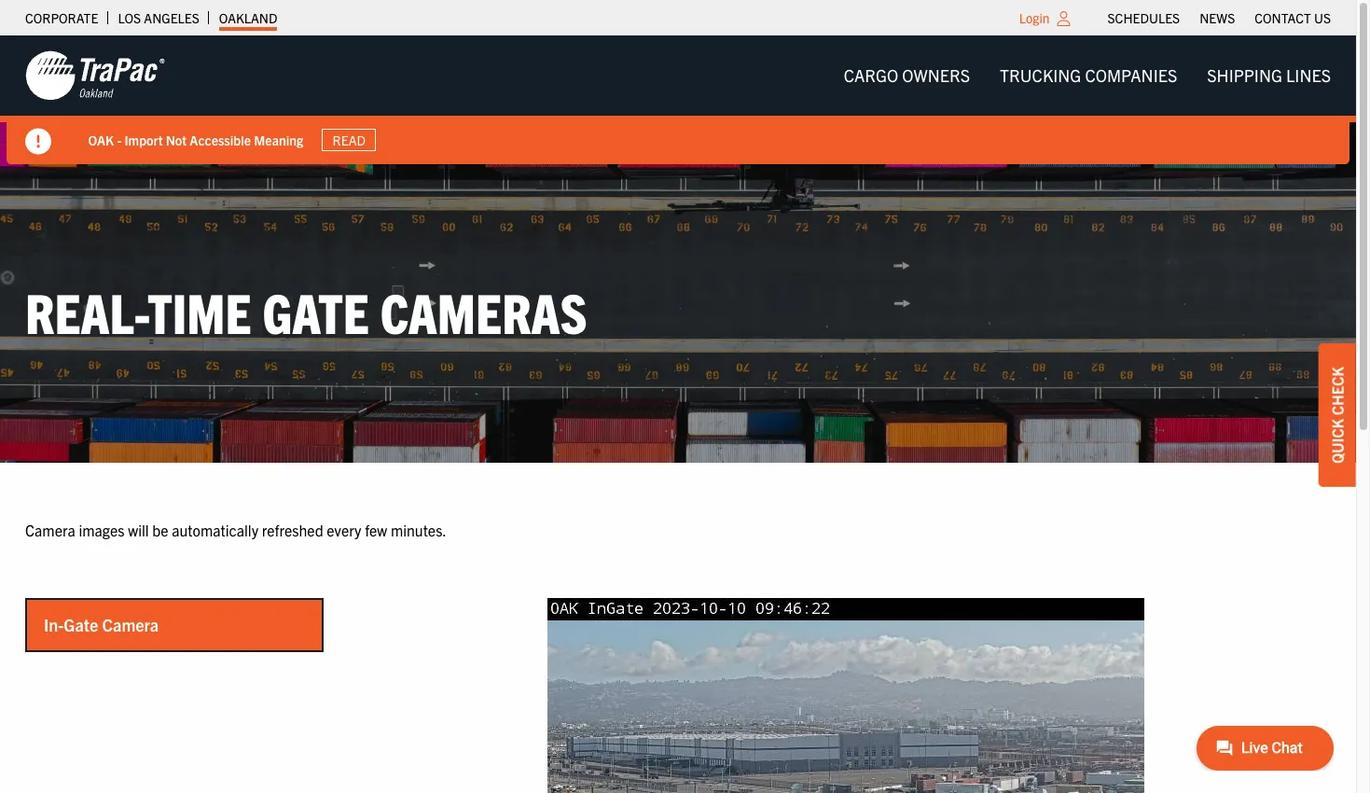 Task type: vqa. For each thing, say whether or not it's contained in the screenshot.
right 'Camera'
yes



Task type: describe. For each thing, give the bounding box(es) containing it.
1 vertical spatial camera
[[102, 614, 159, 636]]

in-gate camera
[[44, 614, 159, 636]]

quick
[[1329, 419, 1348, 464]]

in-
[[44, 614, 64, 636]]

cargo owners link
[[829, 57, 985, 94]]

every
[[327, 520, 362, 539]]

oakland link
[[219, 5, 278, 31]]

images
[[79, 520, 125, 539]]

news link
[[1200, 5, 1236, 31]]

read link
[[323, 129, 377, 151]]

owners
[[903, 64, 971, 86]]

shipping lines
[[1208, 64, 1332, 86]]

few
[[365, 520, 387, 539]]

menu bar containing cargo owners
[[829, 57, 1347, 94]]

in-gate camera main content
[[7, 518, 1350, 793]]

trucking
[[1000, 64, 1082, 86]]

meaning
[[254, 131, 304, 148]]

quick check link
[[1320, 344, 1357, 487]]

refreshed
[[262, 520, 323, 539]]

minutes.
[[391, 520, 447, 539]]

lines
[[1287, 64, 1332, 86]]

0 vertical spatial camera
[[25, 520, 75, 539]]

login
[[1020, 9, 1050, 26]]

oak
[[89, 131, 115, 148]]

trucking companies link
[[985, 57, 1193, 94]]

contact
[[1255, 9, 1312, 26]]

in-gate camera link
[[27, 600, 322, 651]]

in-gate camera image
[[548, 598, 1145, 793]]

not
[[166, 131, 187, 148]]

quick check
[[1329, 367, 1348, 464]]

camera images will be automatically refreshed every few minutes.
[[25, 520, 447, 539]]

import
[[125, 131, 163, 148]]

check
[[1329, 367, 1348, 415]]

schedules
[[1108, 9, 1181, 26]]

1 horizontal spatial gate
[[263, 277, 369, 345]]

will
[[128, 520, 149, 539]]

shipping lines link
[[1193, 57, 1347, 94]]



Task type: locate. For each thing, give the bounding box(es) containing it.
corporate
[[25, 9, 98, 26]]

1 vertical spatial menu bar
[[829, 57, 1347, 94]]

los angeles
[[118, 9, 200, 26]]

banner containing cargo owners
[[0, 35, 1371, 164]]

camera
[[25, 520, 75, 539], [102, 614, 159, 636]]

real-time gate cameras
[[25, 277, 588, 345]]

us
[[1315, 9, 1332, 26]]

news
[[1200, 9, 1236, 26]]

camera left images
[[25, 520, 75, 539]]

contact us link
[[1255, 5, 1332, 31]]

1 horizontal spatial camera
[[102, 614, 159, 636]]

angeles
[[144, 9, 200, 26]]

gate inside in-gate camera link
[[64, 614, 98, 636]]

oakland
[[219, 9, 278, 26]]

menu bar up shipping
[[1098, 5, 1341, 31]]

menu bar containing schedules
[[1098, 5, 1341, 31]]

contact us
[[1255, 9, 1332, 26]]

time
[[148, 277, 252, 345]]

real-
[[25, 277, 148, 345]]

camera right in-
[[102, 614, 159, 636]]

0 horizontal spatial gate
[[64, 614, 98, 636]]

oakland image
[[25, 49, 165, 102]]

trucking companies
[[1000, 64, 1178, 86]]

accessible
[[190, 131, 251, 148]]

cargo owners
[[844, 64, 971, 86]]

be
[[152, 520, 169, 539]]

cameras
[[380, 277, 588, 345]]

schedules link
[[1108, 5, 1181, 31]]

cargo
[[844, 64, 899, 86]]

companies
[[1086, 64, 1178, 86]]

light image
[[1058, 11, 1071, 26]]

1 vertical spatial gate
[[64, 614, 98, 636]]

menu bar down "light" image
[[829, 57, 1347, 94]]

oak - import not accessible meaning
[[89, 131, 304, 148]]

0 vertical spatial gate
[[263, 277, 369, 345]]

automatically
[[172, 520, 259, 539]]

los angeles link
[[118, 5, 200, 31]]

los
[[118, 9, 141, 26]]

shipping
[[1208, 64, 1283, 86]]

login link
[[1020, 9, 1050, 26]]

-
[[118, 131, 122, 148]]

menu bar
[[1098, 5, 1341, 31], [829, 57, 1347, 94]]

0 horizontal spatial camera
[[25, 520, 75, 539]]

banner
[[0, 35, 1371, 164]]

gate
[[263, 277, 369, 345], [64, 614, 98, 636]]

corporate link
[[25, 5, 98, 31]]

read
[[333, 132, 366, 148]]

0 vertical spatial menu bar
[[1098, 5, 1341, 31]]

solid image
[[25, 129, 51, 155]]



